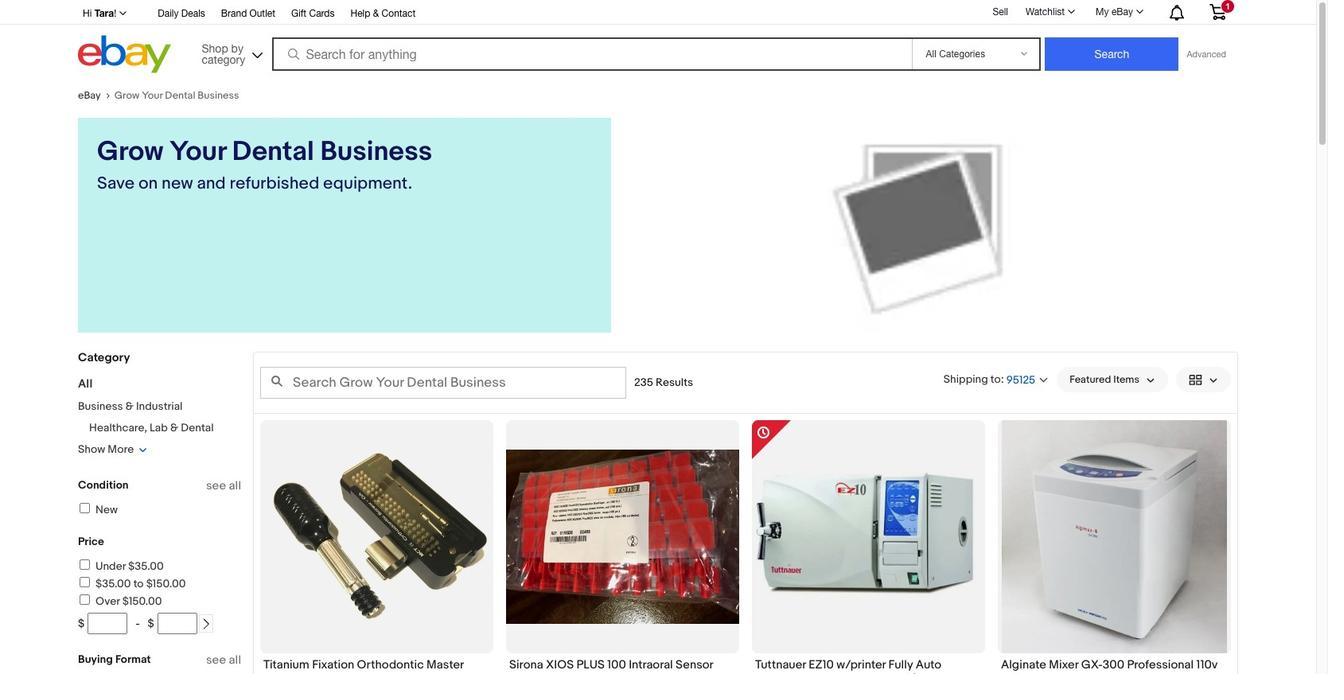 Task type: locate. For each thing, give the bounding box(es) containing it.
1 horizontal spatial to
[[991, 372, 1001, 386]]

bite
[[602, 672, 623, 674]]

featured items
[[1070, 373, 1140, 386]]

business inside grow your dental business save on new and refurbished equipment.
[[320, 135, 432, 169]]

submit price range image
[[200, 619, 212, 630]]

0 horizontal spatial $
[[78, 617, 85, 630]]

0 vertical spatial your
[[142, 89, 163, 102]]

2 vertical spatial business
[[78, 400, 123, 413]]

holder
[[509, 672, 546, 674]]

0 vertical spatial ebay
[[1112, 6, 1133, 18]]

1 vertical spatial your
[[170, 135, 226, 169]]

kit left oa
[[300, 672, 314, 674]]

1 horizontal spatial business
[[198, 89, 239, 102]]

grow inside grow your dental business save on new and refurbished equipment.
[[97, 135, 163, 169]]

equipment.
[[323, 174, 412, 194]]

over
[[96, 595, 120, 608]]

to for :
[[991, 372, 1001, 386]]

hi
[[83, 8, 92, 19]]

2 all from the top
[[229, 653, 241, 668]]

1 vertical spatial ebay
[[78, 89, 101, 102]]

view: gallery view image
[[1189, 371, 1219, 388]]

under
[[96, 560, 126, 573]]

kit
[[300, 672, 314, 674], [368, 672, 383, 674]]

dental right lab
[[181, 421, 214, 435]]

0 vertical spatial all
[[229, 478, 241, 493]]

business
[[198, 89, 239, 102], [320, 135, 432, 169], [78, 400, 123, 413]]

dental inside business & industrial healthcare, lab & dental
[[181, 421, 214, 435]]

2 see all from the top
[[206, 653, 241, 668]]

business down category
[[198, 89, 239, 102]]

1 $ from the left
[[78, 617, 85, 630]]

1 vertical spatial &
[[126, 400, 134, 413]]

more
[[108, 443, 134, 456]]

Search for anything text field
[[274, 39, 909, 69]]

see all button
[[206, 478, 241, 493], [206, 653, 241, 668]]

over $150.00 link
[[77, 595, 162, 608]]

$ right -
[[148, 617, 154, 630]]

tuttnauer ez10 w/printer fully auto sterilizer dental vet medical $300 rebate image
[[752, 420, 985, 653]]

grow
[[114, 89, 140, 102], [97, 135, 163, 169]]

results
[[656, 376, 693, 389]]

1 vertical spatial see all
[[206, 653, 241, 668]]

& up healthcare,
[[126, 400, 134, 413]]

your for grow your dental business
[[142, 89, 163, 102]]

tuttnauer ez10 w/printer fully auto sterilizer dental vet medical $300 rebate
[[755, 657, 982, 674]]

your right ebay link
[[142, 89, 163, 102]]

to left 95125
[[991, 372, 1001, 386]]

0 vertical spatial grow
[[114, 89, 140, 102]]

sirona xios plus 100 intraoral sensor holder tabs red bite bulk (100 pkgs) image
[[506, 449, 739, 624]]

to down under $35.00
[[133, 577, 144, 591]]

$150.00 down under $35.00
[[146, 577, 186, 591]]

category
[[202, 53, 245, 66]]

New checkbox
[[80, 503, 90, 513]]

95125
[[1007, 373, 1036, 386]]

help & contact
[[351, 8, 416, 19]]

1 see from the top
[[206, 478, 226, 493]]

$35.00 down under
[[96, 577, 131, 591]]

2 $ from the left
[[148, 617, 154, 630]]

grow for grow your dental business save on new and refurbished equipment.
[[97, 135, 163, 169]]

2 horizontal spatial business
[[320, 135, 432, 169]]

advanced link
[[1179, 38, 1234, 70]]

0 vertical spatial to
[[991, 372, 1001, 386]]

ebay link
[[78, 89, 114, 102]]

watchlist
[[1026, 6, 1065, 18]]

fixation
[[312, 657, 354, 673]]

1 kit from the left
[[300, 672, 314, 674]]

2 horizontal spatial &
[[373, 8, 379, 19]]

& right lab
[[170, 421, 178, 435]]

2 kit from the left
[[368, 672, 383, 674]]

gift cards link
[[291, 6, 335, 23]]

new
[[162, 174, 193, 194]]

0 horizontal spatial ebay
[[78, 89, 101, 102]]

business up equipment.
[[320, 135, 432, 169]]

shipping
[[944, 372, 988, 386]]

1 see all from the top
[[206, 478, 241, 493]]

1 horizontal spatial $
[[148, 617, 154, 630]]

to
[[991, 372, 1001, 386], [133, 577, 144, 591]]

& inside account navigation
[[373, 8, 379, 19]]

all
[[78, 376, 93, 392]]

$35.00 to $150.00 link
[[77, 577, 186, 591]]

1 vertical spatial see
[[206, 653, 226, 668]]

0 horizontal spatial your
[[142, 89, 163, 102]]

fully
[[889, 657, 913, 673]]

& for industrial
[[126, 400, 134, 413]]

$300
[[911, 672, 940, 674]]

shop by category
[[202, 42, 245, 66]]

featured
[[1070, 373, 1111, 386]]

your
[[142, 89, 163, 102], [170, 135, 226, 169]]

grow your dental business
[[114, 89, 239, 102]]

0 vertical spatial $150.00
[[146, 577, 186, 591]]

dental left the vet
[[805, 672, 841, 674]]

$35.00 to $150.00
[[96, 577, 186, 591]]

1 vertical spatial business
[[320, 135, 432, 169]]

business down all at the left bottom of the page
[[78, 400, 123, 413]]

0 vertical spatial $35.00
[[128, 560, 164, 573]]

$150.00 down $35.00 to $150.00
[[122, 595, 162, 608]]

dental up refurbished at the top left of page
[[232, 135, 314, 169]]

moa-
[[413, 672, 444, 674]]

0 vertical spatial see all button
[[206, 478, 241, 493]]

0 vertical spatial business
[[198, 89, 239, 102]]

see for condition
[[206, 478, 226, 493]]

1 horizontal spatial your
[[170, 135, 226, 169]]

kit left mct
[[368, 672, 383, 674]]

1 vertical spatial all
[[229, 653, 241, 668]]

:
[[1001, 372, 1004, 386]]

0 vertical spatial see
[[206, 478, 226, 493]]

-
[[135, 617, 140, 630]]

1 vertical spatial to
[[133, 577, 144, 591]]

1 horizontal spatial kit
[[368, 672, 383, 674]]

1 all from the top
[[229, 478, 241, 493]]

None submit
[[1045, 37, 1179, 71]]

235
[[634, 376, 653, 389]]

items
[[1114, 373, 1140, 386]]

gx-
[[1081, 657, 1103, 673]]

business for grow your dental business save on new and refurbished equipment.
[[320, 135, 432, 169]]

100
[[607, 657, 626, 673]]

your inside grow your dental business save on new and refurbished equipment.
[[170, 135, 226, 169]]

1 vertical spatial grow
[[97, 135, 163, 169]]

1 horizontal spatial ebay
[[1112, 6, 1133, 18]]

0 horizontal spatial kit
[[300, 672, 314, 674]]

show more
[[78, 443, 134, 456]]

shop
[[202, 42, 228, 55]]

$ down over $150.00 option
[[78, 617, 85, 630]]

shop by category banner
[[74, 0, 1238, 77]]

0 vertical spatial &
[[373, 8, 379, 19]]

your up and
[[170, 135, 226, 169]]

$
[[78, 617, 85, 630], [148, 617, 154, 630]]

see for buying format
[[206, 653, 226, 668]]

1 link
[[1200, 0, 1236, 23]]

auto
[[916, 657, 942, 673]]

show more button
[[78, 443, 147, 456]]

ebay
[[1112, 6, 1133, 18], [78, 89, 101, 102]]

2 see all button from the top
[[206, 653, 241, 668]]

intraoral
[[629, 657, 673, 673]]

to inside shipping to : 95125
[[991, 372, 1001, 386]]

& right help at the top of page
[[373, 8, 379, 19]]

healthcare, lab & dental link
[[89, 421, 214, 435]]

Enter your search keyword text field
[[260, 367, 626, 399]]

alginate mixer gx-300 professional 110v
[[1001, 657, 1218, 673]]

1 horizontal spatial &
[[170, 421, 178, 435]]

business for grow your dental business
[[198, 89, 239, 102]]

see
[[206, 478, 226, 493], [206, 653, 226, 668]]

1 see all button from the top
[[206, 478, 241, 493]]

ebay inside grow your dental business main content
[[78, 89, 101, 102]]

& for contact
[[373, 8, 379, 19]]

contact
[[382, 8, 416, 19]]

titanium
[[263, 657, 309, 673]]

$35.00 up $35.00 to $150.00
[[128, 560, 164, 573]]

0 horizontal spatial to
[[133, 577, 144, 591]]

$ for minimum value text field
[[78, 617, 85, 630]]

0 vertical spatial see all
[[206, 478, 241, 493]]

0 horizontal spatial business
[[78, 400, 123, 413]]

titanium fixation orthodontic master screw kit oa 54pc kit mct moa-01 link
[[263, 657, 490, 674]]

1 vertical spatial see all button
[[206, 653, 241, 668]]

dental inside grow your dental business save on new and refurbished equipment.
[[232, 135, 314, 169]]

2 see from the top
[[206, 653, 226, 668]]

buying format
[[78, 653, 151, 666]]

daily deals
[[158, 8, 205, 19]]

industrial
[[136, 400, 183, 413]]

help & contact link
[[351, 6, 416, 23]]

see all button for buying format
[[206, 653, 241, 668]]

0 horizontal spatial &
[[126, 400, 134, 413]]

mct
[[386, 672, 410, 674]]



Task type: vqa. For each thing, say whether or not it's contained in the screenshot.
-
yes



Task type: describe. For each thing, give the bounding box(es) containing it.
show
[[78, 443, 105, 456]]

sell link
[[986, 6, 1016, 17]]

medical
[[865, 672, 909, 674]]

grow your dental business save on new and refurbished equipment.
[[97, 135, 432, 194]]

sirona xios plus 100 intraoral sensor holder tabs red bite bulk (100 pkgs)
[[509, 657, 716, 674]]

300
[[1103, 657, 1125, 673]]

all for condition
[[229, 478, 241, 493]]

alginate mixer gx-300 professional 110v link
[[1001, 657, 1228, 674]]

my ebay
[[1096, 6, 1133, 18]]

hi tara !
[[83, 7, 116, 19]]

orthodontic
[[357, 657, 424, 673]]

bulk
[[626, 672, 655, 674]]

daily deals link
[[158, 6, 205, 23]]

titanium fixation orthodontic master screw kit oa 54pc kit mct moa-01
[[263, 657, 464, 674]]

red
[[576, 672, 599, 674]]

Minimum Value text field
[[88, 613, 128, 634]]

shipping to : 95125
[[944, 372, 1036, 386]]

under $35.00 link
[[77, 560, 164, 573]]

gift
[[291, 8, 307, 19]]

see all for condition
[[206, 478, 241, 493]]

new
[[96, 503, 118, 517]]

new link
[[77, 503, 118, 517]]

Under $35.00 checkbox
[[80, 560, 90, 570]]

sirona
[[509, 657, 543, 673]]

!
[[114, 8, 116, 19]]

2 vertical spatial &
[[170, 421, 178, 435]]

deals
[[181, 8, 205, 19]]

buying
[[78, 653, 113, 666]]

none submit inside shop by category banner
[[1045, 37, 1179, 71]]

sell
[[993, 6, 1008, 17]]

tabs
[[548, 672, 574, 674]]

titanium fixation orthodontic master screw kit oa 54pc kit mct moa-01 image
[[260, 434, 493, 640]]

account navigation
[[74, 0, 1238, 25]]

business & industrial link
[[78, 400, 183, 413]]

Maximum Value text field
[[157, 613, 197, 634]]

business inside business & industrial healthcare, lab & dental
[[78, 400, 123, 413]]

your for grow your dental business save on new and refurbished equipment.
[[170, 135, 226, 169]]

dental inside tuttnauer ez10 w/printer fully auto sterilizer dental vet medical $300 rebate
[[805, 672, 841, 674]]

$ for the maximum value text box
[[148, 617, 154, 630]]

screw
[[263, 672, 297, 674]]

outlet
[[250, 8, 275, 19]]

tuttnauer ez10 w/printer fully auto sterilizer dental vet medical $300 rebate link
[[755, 657, 982, 674]]

shop by category button
[[195, 35, 266, 70]]

(100
[[657, 672, 679, 674]]

my
[[1096, 6, 1109, 18]]

see all button for condition
[[206, 478, 241, 493]]

sterilizer
[[755, 672, 803, 674]]

by
[[231, 42, 243, 55]]

business & industrial healthcare, lab & dental
[[78, 400, 214, 435]]

healthcare,
[[89, 421, 147, 435]]

gift cards
[[291, 8, 335, 19]]

all for buying format
[[229, 653, 241, 668]]

Over $150.00 checkbox
[[80, 595, 90, 605]]

brand outlet
[[221, 8, 275, 19]]

featured items button
[[1057, 367, 1168, 392]]

54pc
[[337, 672, 366, 674]]

category
[[78, 350, 130, 365]]

01
[[444, 672, 456, 674]]

refurbished
[[230, 174, 319, 194]]

sirona xios plus 100 intraoral sensor holder tabs red bite bulk (100 pkgs) link
[[509, 657, 736, 674]]

plus
[[577, 657, 605, 673]]

under $35.00
[[96, 560, 164, 573]]

grow for grow your dental business
[[114, 89, 140, 102]]

help
[[351, 8, 370, 19]]

professional
[[1127, 657, 1194, 673]]

1 vertical spatial $35.00
[[96, 577, 131, 591]]

to for $150.00
[[133, 577, 144, 591]]

$35.00 to $150.00 checkbox
[[80, 577, 90, 587]]

lab
[[150, 421, 168, 435]]

watchlist link
[[1017, 2, 1083, 21]]

dental down shop by category dropdown button at top left
[[165, 89, 195, 102]]

brand outlet link
[[221, 6, 275, 23]]

ez10
[[809, 657, 834, 673]]

sensor
[[676, 657, 713, 673]]

tara
[[94, 7, 114, 19]]

master
[[427, 657, 464, 673]]

alginate mixer gx-300 professional 110v image
[[1002, 420, 1228, 653]]

tuttnauer
[[755, 657, 806, 673]]

alginate
[[1001, 657, 1046, 673]]

1 vertical spatial $150.00
[[122, 595, 162, 608]]

pkgs)
[[682, 672, 716, 674]]

save
[[97, 174, 135, 194]]

235 results
[[634, 376, 693, 389]]

price
[[78, 535, 104, 548]]

on
[[138, 174, 158, 194]]

see all for buying format
[[206, 653, 241, 668]]

daily
[[158, 8, 179, 19]]

grow your dental business main content
[[65, 77, 1251, 674]]

vet
[[844, 672, 862, 674]]

mixer
[[1049, 657, 1079, 673]]

cards
[[309, 8, 335, 19]]

ebay inside account navigation
[[1112, 6, 1133, 18]]

my ebay link
[[1087, 2, 1151, 21]]

oa
[[317, 672, 334, 674]]



